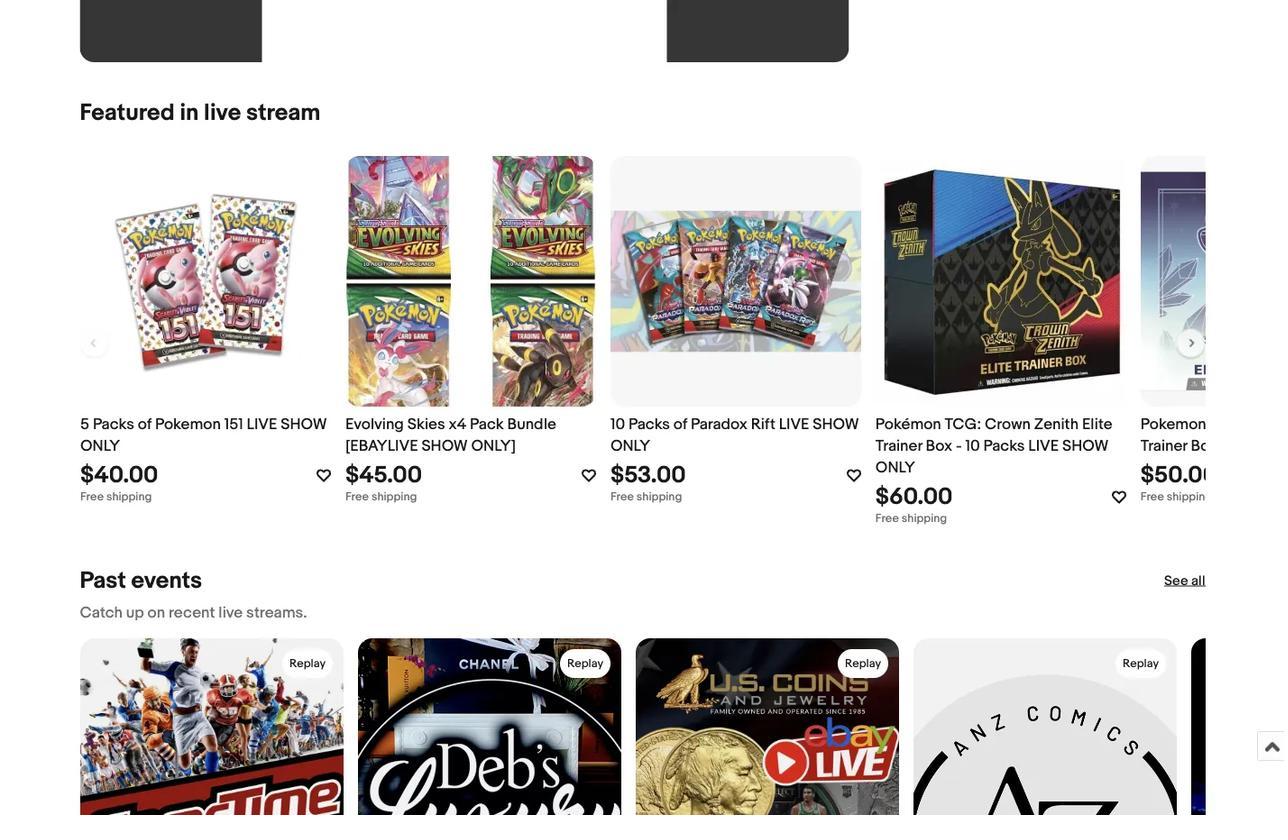 Task type: vqa. For each thing, say whether or not it's contained in the screenshot.
$45.00's the Free shipping
yes



Task type: describe. For each thing, give the bounding box(es) containing it.
in
[[180, 99, 199, 127]]

streams.
[[246, 604, 307, 623]]

$45.00
[[345, 461, 422, 489]]

pokemon tcg silver tempest elite trainer box live show only image
[[1141, 172, 1286, 391]]

featured
[[80, 99, 175, 127]]

151
[[224, 415, 243, 434]]

show for $40.00
[[280, 415, 327, 434]]

5 packs of pokemon 151  live show only
[[80, 415, 327, 456]]

shipping inside pokemon tcg silver  $50.00 free shipping
[[1167, 490, 1212, 504]]

of for $40.00
[[137, 415, 151, 434]]

10 inside pokémon tcg: crown zenith elite trainer box - 10 packs live show only
[[965, 437, 980, 456]]

packs inside pokémon tcg: crown zenith elite trainer box - 10 packs live show only
[[983, 437, 1025, 456]]

shipping for $53.00
[[636, 490, 682, 504]]

tcg:
[[945, 415, 981, 434]]

free for $40.00
[[80, 490, 103, 504]]

show for $45.00
[[421, 437, 468, 456]]

evolving skies x4 pack bundle [ebaylive show only] image
[[345, 87, 596, 476]]

live for $53.00
[[779, 415, 809, 434]]

free shipping for $53.00
[[610, 490, 682, 504]]

pokémon tcg: crown zenith elite trainer box - 10 packs live show only image
[[875, 156, 1126, 407]]

bundle
[[507, 415, 556, 434]]

see all
[[1165, 573, 1206, 589]]

recent
[[169, 604, 215, 623]]

only inside pokémon tcg: crown zenith elite trainer box - 10 packs live show only
[[875, 459, 915, 478]]

1 replay from the left
[[289, 657, 325, 671]]

10 packs of paradox rift live show only image
[[610, 211, 861, 352]]

up
[[126, 604, 144, 623]]

pokemon inside pokemon tcg silver  $50.00 free shipping
[[1141, 415, 1206, 434]]

0 vertical spatial live
[[204, 99, 241, 127]]

$60.00
[[875, 483, 953, 511]]

free shipping for $60.00
[[875, 512, 947, 526]]

2 replay from the left
[[567, 657, 603, 671]]

live for $40.00
[[246, 415, 277, 434]]

10 inside 10 packs of paradox rift live show only
[[610, 415, 625, 434]]

shipping for $60.00
[[902, 512, 947, 526]]

packs for $53.00
[[628, 415, 670, 434]]

see all link
[[1165, 572, 1206, 590]]

free for $45.00
[[345, 490, 369, 504]]

stream
[[246, 99, 321, 127]]

past
[[80, 567, 126, 595]]

packs for $40.00
[[92, 415, 134, 434]]

box
[[926, 437, 952, 456]]

free for $60.00
[[875, 512, 899, 526]]

pokemon tcg silver  $50.00 free shipping
[[1141, 415, 1286, 504]]

events
[[131, 567, 202, 595]]

rift
[[751, 415, 775, 434]]

pokémon tcg: crown zenith elite trainer box - 10 packs live show only
[[875, 415, 1112, 478]]



Task type: locate. For each thing, give the bounding box(es) containing it.
pokemon tcg silver link
[[1141, 414, 1286, 457]]

show inside evolving skies x4 pack bundle [ebaylive show only]
[[421, 437, 468, 456]]

live down zenith
[[1028, 437, 1059, 456]]

of up $40.00
[[137, 415, 151, 434]]

shipping down $53.00
[[636, 490, 682, 504]]

packs inside 10 packs of paradox rift live show only
[[628, 415, 670, 434]]

live inside 10 packs of paradox rift live show only
[[779, 415, 809, 434]]

free shipping down $40.00
[[80, 490, 152, 504]]

shipping for $40.00
[[106, 490, 152, 504]]

5
[[80, 415, 89, 434]]

live right recent
[[219, 604, 243, 623]]

replay
[[289, 657, 325, 671], [567, 657, 603, 671], [845, 657, 881, 671], [1123, 657, 1159, 671]]

live right in
[[204, 99, 241, 127]]

pokemon inside the 5 packs of pokemon 151  live show only
[[155, 415, 220, 434]]

of left the paradox
[[673, 415, 687, 434]]

show right 151 at the bottom left of the page
[[280, 415, 327, 434]]

shipping for $45.00
[[371, 490, 417, 504]]

featured in live stream
[[80, 99, 321, 127]]

[ebaylive
[[345, 437, 418, 456]]

catch
[[80, 604, 123, 623]]

paradox
[[691, 415, 747, 434]]

10 packs of paradox rift live show only
[[610, 415, 859, 456]]

free shipping down $45.00
[[345, 490, 417, 504]]

of for $53.00
[[673, 415, 687, 434]]

packs down crown
[[983, 437, 1025, 456]]

pokémon
[[875, 415, 941, 434]]

2 pokemon from the left
[[1141, 415, 1206, 434]]

crown
[[985, 415, 1031, 434]]

1 horizontal spatial live
[[779, 415, 809, 434]]

of inside 10 packs of paradox rift live show only
[[673, 415, 687, 434]]

past events
[[80, 567, 202, 595]]

evolving skies x4 pack bundle [ebaylive show only]
[[345, 415, 556, 456]]

show left pokémon
[[813, 415, 859, 434]]

live
[[246, 415, 277, 434], [779, 415, 809, 434], [1028, 437, 1059, 456]]

1 horizontal spatial of
[[673, 415, 687, 434]]

only
[[80, 437, 120, 456], [610, 437, 650, 456], [875, 459, 915, 478]]

of
[[137, 415, 151, 434], [673, 415, 687, 434]]

2 of from the left
[[673, 415, 687, 434]]

packs right 5
[[92, 415, 134, 434]]

only down 5
[[80, 437, 120, 456]]

free shipping down $60.00
[[875, 512, 947, 526]]

free down $60.00
[[875, 512, 899, 526]]

free
[[80, 490, 103, 504], [345, 490, 369, 504], [610, 490, 634, 504], [1141, 490, 1164, 504], [875, 512, 899, 526]]

0 horizontal spatial live
[[246, 415, 277, 434]]

live right 151 at the bottom left of the page
[[246, 415, 277, 434]]

-
[[956, 437, 962, 456]]

1 horizontal spatial 10
[[965, 437, 980, 456]]

tcg
[[1210, 415, 1242, 434]]

free for $53.00
[[610, 490, 634, 504]]

free shipping down $53.00
[[610, 490, 682, 504]]

live right rift
[[779, 415, 809, 434]]

2 horizontal spatial live
[[1028, 437, 1059, 456]]

x4
[[448, 415, 466, 434]]

pack
[[470, 415, 504, 434]]

2 horizontal spatial only
[[875, 459, 915, 478]]

$40.00
[[80, 461, 158, 489]]

skies
[[407, 415, 445, 434]]

show down x4
[[421, 437, 468, 456]]

free down $45.00
[[345, 490, 369, 504]]

show inside 10 packs of paradox rift live show only
[[813, 415, 859, 434]]

shipping down $50.00
[[1167, 490, 1212, 504]]

only down trainer
[[875, 459, 915, 478]]

only for $53.00
[[610, 437, 650, 456]]

free shipping
[[80, 490, 152, 504], [345, 490, 417, 504], [610, 490, 682, 504], [875, 512, 947, 526]]

show inside the 5 packs of pokemon 151  live show only
[[280, 415, 327, 434]]

1 of from the left
[[137, 415, 151, 434]]

live
[[204, 99, 241, 127], [219, 604, 243, 623]]

5 packs of pokemon 151  live show only image
[[80, 156, 331, 407]]

zenith
[[1034, 415, 1079, 434]]

see
[[1165, 573, 1189, 589]]

pokemon left 151 at the bottom left of the page
[[155, 415, 220, 434]]

10
[[610, 415, 625, 434], [965, 437, 980, 456]]

only inside 10 packs of paradox rift live show only
[[610, 437, 650, 456]]

on
[[148, 604, 165, 623]]

live inside pokémon tcg: crown zenith elite trainer box - 10 packs live show only
[[1028, 437, 1059, 456]]

packs up $53.00
[[628, 415, 670, 434]]

packs
[[92, 415, 134, 434], [628, 415, 670, 434], [983, 437, 1025, 456]]

shipping down $60.00
[[902, 512, 947, 526]]

show inside pokémon tcg: crown zenith elite trainer box - 10 packs live show only
[[1062, 437, 1109, 456]]

free inside pokemon tcg silver  $50.00 free shipping
[[1141, 490, 1164, 504]]

catch up on recent live streams.
[[80, 604, 307, 623]]

pokemon up $50.00
[[1141, 415, 1206, 434]]

free down $50.00
[[1141, 490, 1164, 504]]

of inside the 5 packs of pokemon 151  live show only
[[137, 415, 151, 434]]

$53.00
[[610, 461, 686, 489]]

evolving
[[345, 415, 404, 434]]

live inside the 5 packs of pokemon 151  live show only
[[246, 415, 277, 434]]

show
[[280, 415, 327, 434], [813, 415, 859, 434], [421, 437, 468, 456], [1062, 437, 1109, 456]]

1 horizontal spatial packs
[[628, 415, 670, 434]]

1 pokemon from the left
[[155, 415, 220, 434]]

0 vertical spatial 10
[[610, 415, 625, 434]]

free down $40.00
[[80, 490, 103, 504]]

shipping down $40.00
[[106, 490, 152, 504]]

only]
[[471, 437, 516, 456]]

3 replay from the left
[[845, 657, 881, 671]]

0 horizontal spatial only
[[80, 437, 120, 456]]

0 horizontal spatial of
[[137, 415, 151, 434]]

silver
[[1246, 415, 1284, 434]]

1 horizontal spatial pokemon
[[1141, 415, 1206, 434]]

2 horizontal spatial packs
[[983, 437, 1025, 456]]

1 horizontal spatial only
[[610, 437, 650, 456]]

10 up $53.00
[[610, 415, 625, 434]]

10 packs of paradox rift live show only link
[[610, 414, 861, 457]]

10 right -
[[965, 437, 980, 456]]

only inside the 5 packs of pokemon 151  live show only
[[80, 437, 120, 456]]

0 horizontal spatial 10
[[610, 415, 625, 434]]

free shipping for $45.00
[[345, 490, 417, 504]]

pokemon
[[155, 415, 220, 434], [1141, 415, 1206, 434]]

only up $53.00
[[610, 437, 650, 456]]

packs inside the 5 packs of pokemon 151  live show only
[[92, 415, 134, 434]]

pokémon tcg: crown zenith elite trainer box - 10 packs live show only link
[[875, 414, 1126, 479]]

4 replay from the left
[[1123, 657, 1159, 671]]

free shipping for $40.00
[[80, 490, 152, 504]]

0 horizontal spatial pokemon
[[155, 415, 220, 434]]

free down $53.00
[[610, 490, 634, 504]]

shipping
[[106, 490, 152, 504], [371, 490, 417, 504], [636, 490, 682, 504], [1167, 490, 1212, 504], [902, 512, 947, 526]]

1 vertical spatial live
[[219, 604, 243, 623]]

trainer
[[875, 437, 922, 456]]

$50.00
[[1141, 461, 1218, 489]]

all
[[1192, 573, 1206, 589]]

1 vertical spatial 10
[[965, 437, 980, 456]]

5 packs of pokemon 151  live show only link
[[80, 414, 331, 457]]

show for $53.00
[[813, 415, 859, 434]]

only for $40.00
[[80, 437, 120, 456]]

show down "elite"
[[1062, 437, 1109, 456]]

0 horizontal spatial packs
[[92, 415, 134, 434]]

shipping down $45.00
[[371, 490, 417, 504]]

elite
[[1082, 415, 1112, 434]]

evolving skies x4 pack bundle [ebaylive show only] link
[[345, 414, 596, 457]]



